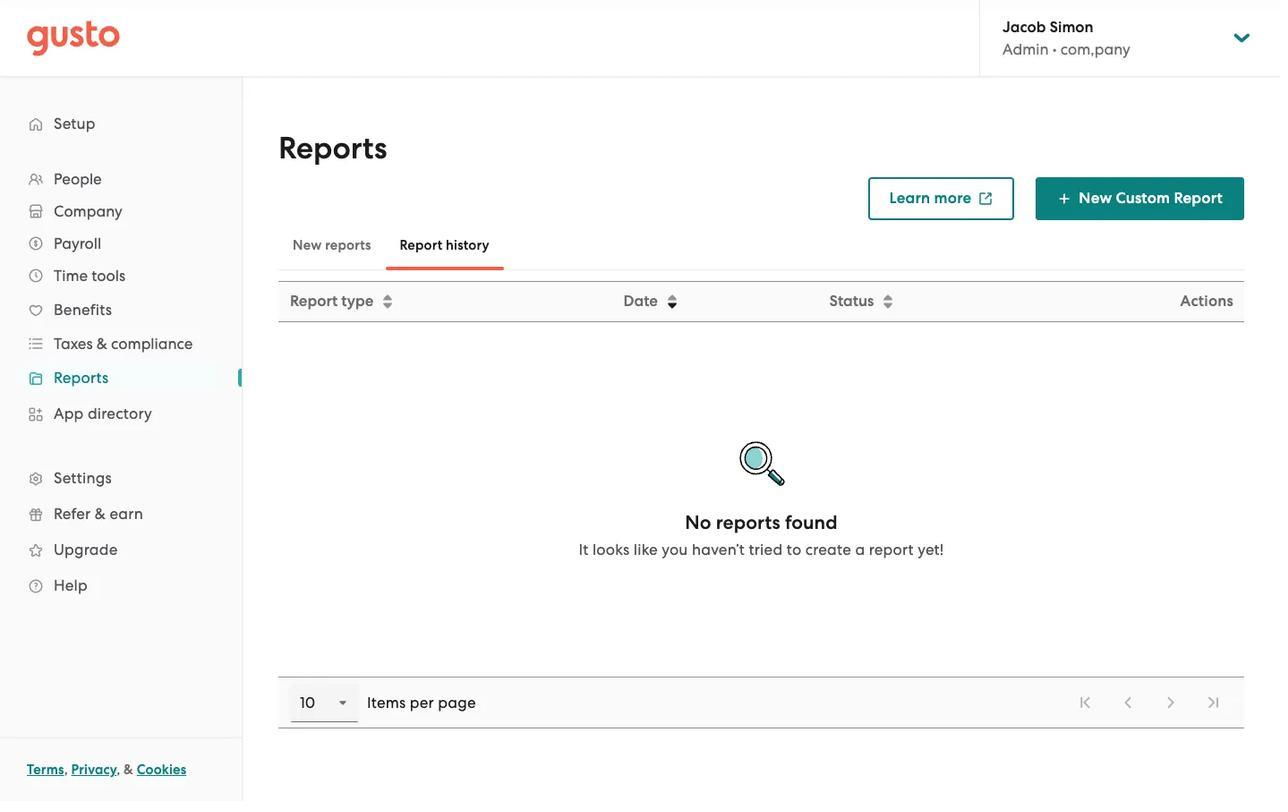 Task type: locate. For each thing, give the bounding box(es) containing it.
list inside report history table element
[[1066, 683, 1234, 723]]

history
[[446, 237, 490, 253]]

new up report type
[[293, 237, 322, 253]]

custom
[[1116, 189, 1171, 208]]

0 horizontal spatial new
[[293, 237, 322, 253]]

reports inside list
[[54, 369, 109, 387]]

list
[[0, 163, 242, 604], [1066, 683, 1234, 723]]

more
[[935, 189, 972, 208]]

1 horizontal spatial ,
[[117, 762, 120, 778]]

0 vertical spatial &
[[97, 335, 107, 353]]

report left history
[[400, 237, 443, 253]]

new
[[1079, 189, 1113, 208], [293, 237, 322, 253]]

status
[[830, 292, 874, 311]]

0 horizontal spatial reports
[[54, 369, 109, 387]]

1 horizontal spatial new
[[1079, 189, 1113, 208]]

1 horizontal spatial list
[[1066, 683, 1234, 723]]

refer
[[54, 505, 91, 523]]

admin
[[1003, 40, 1049, 58]]

0 vertical spatial reports
[[325, 237, 371, 253]]

0 vertical spatial list
[[0, 163, 242, 604]]

you
[[662, 541, 688, 559]]

benefits
[[54, 301, 112, 319]]

reports up tried
[[716, 511, 781, 535]]

reports inside no reports found it looks like you haven't tried to create a report yet!
[[716, 511, 781, 535]]

page
[[438, 694, 476, 712]]

terms link
[[27, 762, 64, 778]]

report inside button
[[400, 237, 443, 253]]

report left type
[[290, 292, 338, 311]]

reports for no
[[716, 511, 781, 535]]

found
[[785, 511, 838, 535]]

app directory
[[54, 405, 152, 423]]

home image
[[27, 20, 120, 56]]

0 horizontal spatial ,
[[64, 762, 68, 778]]

&
[[97, 335, 107, 353], [95, 505, 106, 523], [124, 762, 133, 778]]

help
[[54, 577, 88, 595]]

per
[[410, 694, 434, 712]]

& for earn
[[95, 505, 106, 523]]

com,pany
[[1061, 40, 1131, 58]]

1 , from the left
[[64, 762, 68, 778]]

1 vertical spatial reports
[[716, 511, 781, 535]]

& left earn on the bottom
[[95, 505, 106, 523]]

new custom report
[[1079, 189, 1223, 208]]

0 vertical spatial report
[[1174, 189, 1223, 208]]

1 vertical spatial &
[[95, 505, 106, 523]]

reports
[[325, 237, 371, 253], [716, 511, 781, 535]]

haven't
[[692, 541, 745, 559]]

date button
[[613, 283, 817, 321]]

0 horizontal spatial report
[[290, 292, 338, 311]]

settings link
[[18, 462, 224, 494]]

learn more
[[890, 189, 972, 208]]

0 horizontal spatial reports
[[325, 237, 371, 253]]

new left custom
[[1079, 189, 1113, 208]]

cookies button
[[137, 759, 187, 781]]

time tools
[[54, 267, 126, 285]]

new reports button
[[278, 224, 386, 267]]

report type
[[290, 292, 374, 311]]

compliance
[[111, 335, 193, 353]]

new inside button
[[293, 237, 322, 253]]

actions
[[1181, 292, 1234, 311]]

& right taxes in the left top of the page
[[97, 335, 107, 353]]

reports tab list
[[278, 220, 1245, 270]]

1 vertical spatial reports
[[54, 369, 109, 387]]

jacob
[[1003, 18, 1046, 37]]

1 vertical spatial report
[[400, 237, 443, 253]]

time
[[54, 267, 88, 285]]

1 horizontal spatial reports
[[716, 511, 781, 535]]

, left privacy link
[[64, 762, 68, 778]]

people button
[[18, 163, 224, 195]]

reports inside button
[[325, 237, 371, 253]]

0 vertical spatial reports
[[278, 130, 387, 167]]

, left cookies
[[117, 762, 120, 778]]

2 vertical spatial report
[[290, 292, 338, 311]]

type
[[341, 292, 374, 311]]

1 horizontal spatial reports
[[278, 130, 387, 167]]

0 vertical spatial new
[[1079, 189, 1113, 208]]

benefits link
[[18, 294, 224, 326]]

report
[[1174, 189, 1223, 208], [400, 237, 443, 253], [290, 292, 338, 311]]

1 vertical spatial new
[[293, 237, 322, 253]]

0 horizontal spatial list
[[0, 163, 242, 604]]

help link
[[18, 570, 224, 602]]

people
[[54, 170, 102, 188]]

,
[[64, 762, 68, 778], [117, 762, 120, 778]]

report right custom
[[1174, 189, 1223, 208]]

list containing people
[[0, 163, 242, 604]]

new for new reports
[[293, 237, 322, 253]]

& inside 'link'
[[95, 505, 106, 523]]

earn
[[110, 505, 143, 523]]

terms
[[27, 762, 64, 778]]

tried
[[749, 541, 783, 559]]

to
[[787, 541, 802, 559]]

privacy link
[[71, 762, 117, 778]]

1 vertical spatial list
[[1066, 683, 1234, 723]]

& left cookies button in the left bottom of the page
[[124, 762, 133, 778]]

setup
[[54, 115, 96, 133]]

report inside "button"
[[290, 292, 338, 311]]

1 horizontal spatial report
[[400, 237, 443, 253]]

status button
[[819, 283, 1049, 321]]

report
[[869, 541, 914, 559]]

2 horizontal spatial report
[[1174, 189, 1223, 208]]

reports up type
[[325, 237, 371, 253]]

upgrade link
[[18, 534, 224, 566]]

& inside dropdown button
[[97, 335, 107, 353]]

jacob simon admin • com,pany
[[1003, 18, 1131, 58]]

directory
[[88, 405, 152, 423]]

report history button
[[386, 224, 504, 267]]

opens in a new tab image
[[979, 192, 993, 206]]

reports
[[278, 130, 387, 167], [54, 369, 109, 387]]



Task type: describe. For each thing, give the bounding box(es) containing it.
time tools button
[[18, 260, 224, 292]]

no
[[685, 511, 712, 535]]

cookies
[[137, 762, 187, 778]]

list for gusto navigation element
[[0, 163, 242, 604]]

2 vertical spatial &
[[124, 762, 133, 778]]

gusto navigation element
[[0, 77, 242, 632]]

create
[[806, 541, 852, 559]]

tools
[[92, 267, 126, 285]]

looks
[[593, 541, 630, 559]]

upgrade
[[54, 541, 118, 559]]

report history
[[400, 237, 490, 253]]

reports for new
[[325, 237, 371, 253]]

simon
[[1050, 18, 1094, 37]]

items
[[367, 694, 406, 712]]

app
[[54, 405, 84, 423]]

learn
[[890, 189, 931, 208]]

& for compliance
[[97, 335, 107, 353]]

privacy
[[71, 762, 117, 778]]

a
[[856, 541, 865, 559]]

terms , privacy , & cookies
[[27, 762, 187, 778]]

report for type
[[290, 292, 338, 311]]

refer & earn link
[[18, 498, 224, 530]]

new for new custom report
[[1079, 189, 1113, 208]]

company button
[[18, 195, 224, 227]]

app directory link
[[18, 398, 224, 430]]

it
[[579, 541, 589, 559]]

report type button
[[279, 283, 611, 321]]

report for history
[[400, 237, 443, 253]]

settings
[[54, 469, 112, 487]]

no reports found it looks like you haven't tried to create a report yet!
[[579, 511, 944, 559]]

reports link
[[18, 362, 224, 394]]

new reports
[[293, 237, 371, 253]]

new custom report link
[[1036, 177, 1245, 220]]

•
[[1053, 40, 1057, 58]]

list for report history table element
[[1066, 683, 1234, 723]]

refer & earn
[[54, 505, 143, 523]]

date
[[624, 292, 658, 311]]

taxes
[[54, 335, 93, 353]]

payroll
[[54, 235, 101, 253]]

report history tab panel
[[278, 281, 1245, 729]]

taxes & compliance
[[54, 335, 193, 353]]

payroll button
[[18, 227, 224, 260]]

taxes & compliance button
[[18, 328, 224, 360]]

like
[[634, 541, 658, 559]]

setup link
[[18, 107, 224, 140]]

yet!
[[918, 541, 944, 559]]

2 , from the left
[[117, 762, 120, 778]]

learn more link
[[868, 177, 1015, 220]]

report history table element
[[278, 677, 1245, 729]]

items per page
[[367, 694, 476, 712]]

company
[[54, 202, 122, 220]]



Task type: vqa. For each thing, say whether or not it's contained in the screenshot.
Payroll, at the bottom of page
no



